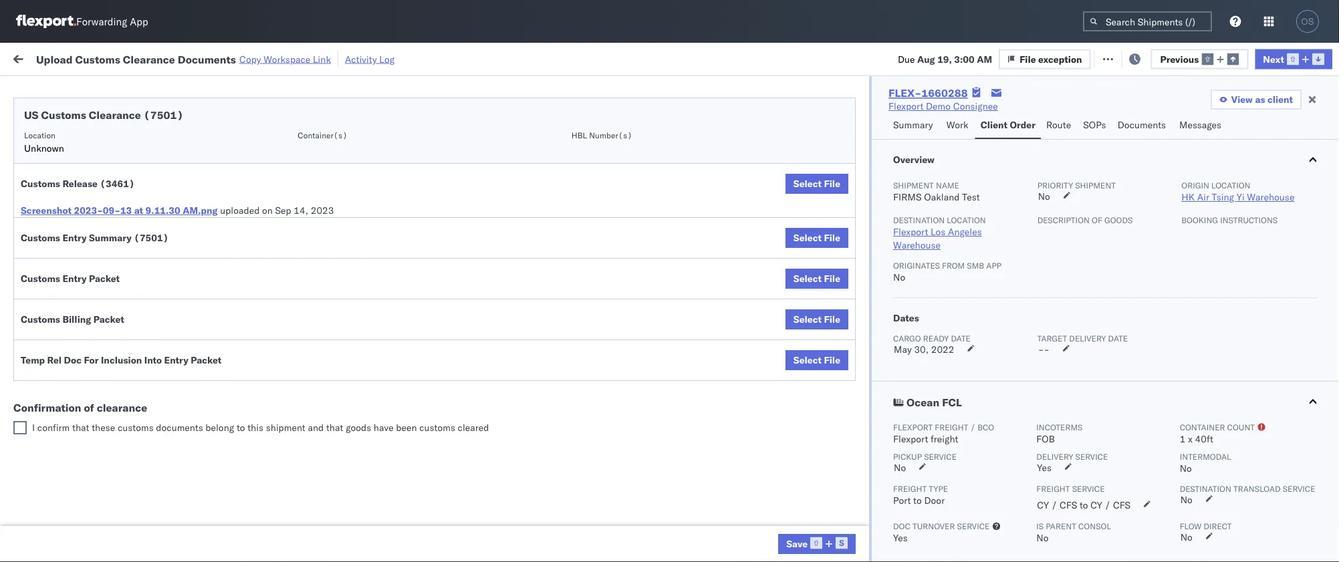 Task type: describe. For each thing, give the bounding box(es) containing it.
1 nov from the top
[[301, 134, 319, 146]]

2 2130387 from the top
[[846, 487, 886, 499]]

service
[[1072, 484, 1105, 494]]

instructions
[[1221, 215, 1278, 225]]

from for third schedule pickup from los angeles, ca link from the top of the page
[[104, 251, 124, 263]]

number(s)
[[589, 130, 632, 140]]

activity log button
[[345, 51, 395, 67]]

schedule delivery appointment link for 2:59 am edt, nov 5, 2022
[[31, 221, 164, 234]]

hlxu8034992 for sixth schedule pickup from los angeles, ca button from the bottom
[[1056, 163, 1122, 175]]

3 ceau7522281, from the top
[[914, 193, 983, 204]]

no down pickup service on the bottom of page
[[894, 462, 906, 474]]

documents button
[[1113, 113, 1174, 139]]

los inside destination location flexport los angeles warehouse
[[931, 226, 946, 238]]

5 2:59 from the top
[[238, 252, 258, 263]]

nov for 2:59 am edt, nov 5, 2022's schedule delivery appointment link
[[301, 222, 319, 234]]

overview button
[[872, 140, 1340, 180]]

0 horizontal spatial summary
[[89, 232, 132, 244]]

vandelay for vandelay west
[[647, 517, 685, 528]]

4 schedule from the top
[[31, 222, 70, 233]]

2 lhuu7894563, uetu5238478 from the top
[[914, 340, 1051, 351]]

been
[[396, 422, 417, 434]]

2 schedule pickup from los angeles, ca button from the top
[[31, 192, 195, 206]]

8 resize handle column header from the left
[[988, 104, 1004, 562]]

4 uetu5238478 from the top
[[986, 399, 1051, 410]]

ocean fcl for 2nd schedule pickup from los angeles, ca link from the bottom of the page
[[453, 428, 500, 440]]

track
[[340, 52, 362, 64]]

1 flex-1889466 from the top
[[817, 311, 886, 322]]

1 horizontal spatial goods
[[1105, 215, 1133, 225]]

work
[[38, 48, 73, 67]]

schedule pickup from los angeles, ca for 6th schedule pickup from los angeles, ca link
[[31, 516, 195, 528]]

2 omkar from the top
[[1197, 222, 1225, 234]]

1 horizontal spatial on
[[327, 52, 338, 64]]

5 schedule pickup from los angeles, ca button from the top
[[31, 427, 195, 442]]

select for customs entry packet
[[794, 273, 822, 285]]

9 schedule from the top
[[31, 516, 70, 528]]

entry for summary
[[62, 232, 87, 244]]

work inside import work button
[[145, 52, 169, 64]]

date for may 30, 2022
[[951, 333, 971, 343]]

3 5, from the top
[[321, 193, 330, 205]]

upload for upload customs clearance documents
[[31, 281, 61, 292]]

1 2:59 from the top
[[238, 134, 258, 146]]

0 horizontal spatial app
[[130, 15, 148, 28]]

8 schedule from the top
[[31, 428, 70, 439]]

0 vertical spatial freight
[[935, 422, 969, 432]]

no down the flow
[[1181, 532, 1193, 543]]

1 customs from the left
[[118, 422, 154, 434]]

confirm delivery link
[[31, 398, 102, 411]]

ocean inside 'button'
[[907, 396, 940, 409]]

2 lhuu7894563, from the top
[[914, 340, 983, 351]]

destination location flexport los angeles warehouse
[[893, 215, 986, 251]]

ocean fcl button
[[872, 382, 1340, 422]]

ocean fcl for schedule delivery appointment link related to 2:59 am est, dec 14, 2022
[[453, 340, 500, 352]]

1 horizontal spatial doc
[[893, 521, 911, 531]]

schedule delivery appointment for 2:59 am edt, nov 5, 2022
[[31, 222, 164, 233]]

1 horizontal spatial /
[[1052, 500, 1058, 511]]

next
[[1263, 53, 1285, 65]]

delivery for confirm delivery button
[[67, 398, 102, 410]]

6 flex-1846748 from the top
[[817, 281, 886, 293]]

2:59 am est, jan 25, 2023
[[238, 517, 358, 528]]

1
[[1180, 433, 1186, 445]]

flow
[[1180, 521, 1202, 531]]

flexport demo consignee
[[889, 100, 998, 112]]

no inside is parent consol no
[[1037, 532, 1049, 544]]

1 hlxu8034992 from the top
[[1056, 134, 1122, 145]]

maeu9736123
[[1011, 428, 1079, 440]]

container for container count
[[1180, 422, 1225, 432]]

6 2:59 from the top
[[238, 340, 258, 352]]

1 horizontal spatial yes
[[1037, 462, 1052, 474]]

integration
[[647, 546, 693, 558]]

am for third schedule pickup from los angeles, ca link from the top of the page
[[260, 252, 276, 263]]

test inside shipment name firms oakland test
[[962, 191, 980, 203]]

3 1846748 from the top
[[846, 193, 886, 205]]

schedule delivery appointment button for 2:59 am est, dec 14, 2022
[[31, 339, 164, 353]]

by:
[[48, 82, 61, 94]]

inclusion
[[101, 354, 142, 366]]

3:00
[[955, 53, 975, 65]]

due aug 19, 3:00 am
[[898, 53, 993, 65]]

205 on track
[[307, 52, 362, 64]]

customs down "screenshot"
[[21, 232, 60, 244]]

delivery
[[1070, 333, 1106, 343]]

2 flex-2130387 from the top
[[817, 487, 886, 499]]

0 vertical spatial shipment
[[1075, 180, 1116, 190]]

3 schedule from the top
[[31, 192, 70, 204]]

flexport freight / bco flexport freight
[[893, 422, 995, 445]]

1 schedule delivery appointment from the top
[[31, 133, 164, 145]]

route button
[[1041, 113, 1078, 139]]

cleared
[[458, 422, 489, 434]]

1 hlxu6269489, from the top
[[985, 134, 1054, 145]]

customs entry packet
[[21, 273, 120, 285]]

1 savant from the top
[[1227, 134, 1256, 146]]

4 lhuu7894563, uetu5238478 from the top
[[914, 399, 1051, 410]]

5 schedule from the top
[[31, 251, 70, 263]]

log
[[379, 53, 395, 65]]

port
[[893, 495, 911, 507]]

3 test123456 from the top
[[1011, 222, 1067, 234]]

1 horizontal spatial at
[[265, 52, 274, 64]]

container count
[[1180, 422, 1255, 432]]

schedule delivery appointment link for 2:59 am est, dec 14, 2022
[[31, 339, 164, 352]]

pm
[[260, 369, 275, 381]]

is
[[1037, 521, 1044, 531]]

booking instructions
[[1182, 215, 1278, 225]]

1 schedule delivery appointment link from the top
[[31, 133, 164, 146]]

no up the flow
[[1181, 494, 1193, 506]]

2:59 am edt, nov 5, 2022 for 2:59 am edt, nov 5, 2022's schedule delivery appointment button
[[238, 222, 355, 234]]

upload for upload customs clearance documents copy workspace link
[[36, 52, 73, 66]]

0 horizontal spatial 14,
[[294, 205, 308, 216]]

flex-1662119
[[817, 517, 886, 528]]

appointment for 2:59 am est, dec 14, 2022
[[110, 339, 164, 351]]

service up service
[[1076, 452, 1108, 462]]

ceau7522281, for third schedule pickup from los angeles, ca button from the top
[[914, 251, 983, 263]]

3 nov from the top
[[301, 193, 319, 205]]

work button
[[941, 113, 976, 139]]

no inside the intermodal no
[[1180, 463, 1192, 474]]

4 1889466 from the top
[[846, 399, 886, 411]]

10 resize handle column header from the left
[[1271, 104, 1287, 562]]

0 horizontal spatial to
[[237, 422, 245, 434]]

of for clearance
[[84, 401, 94, 415]]

0 vertical spatial doc
[[64, 354, 82, 366]]

select file for customs entry summary (7501)
[[794, 232, 841, 244]]

origin location hk air tsing yi warehouse
[[1182, 180, 1295, 203]]

am for 2nd schedule pickup from los angeles, ca link from the bottom of the page
[[260, 428, 276, 440]]

9.11.30
[[146, 205, 180, 216]]

flexport. image
[[16, 15, 76, 28]]

1 edt, from the top
[[278, 134, 299, 146]]

(7501) for customs entry summary (7501)
[[134, 232, 169, 244]]

packet for customs entry packet
[[89, 273, 120, 285]]

incoterms fob
[[1037, 422, 1083, 445]]

workitem button
[[8, 106, 216, 120]]

forwarding app link
[[16, 15, 148, 28]]

759 at risk
[[245, 52, 292, 64]]

destination for flexport
[[893, 215, 945, 225]]

2 ceau7522281, hlxu6269489, hlxu8034992 from the top
[[914, 163, 1122, 175]]

1 schedule pickup from los angeles, ca link from the top
[[31, 162, 195, 176]]

5 hlxu6269489, from the top
[[985, 251, 1054, 263]]

schedule pickup from los angeles, ca for fourth schedule pickup from los angeles, ca link from the top
[[31, 310, 195, 322]]

msdu7304509
[[914, 428, 982, 440]]

documents
[[156, 422, 203, 434]]

1 ceau7522281, from the top
[[914, 134, 983, 145]]

transload
[[1234, 484, 1281, 494]]

7:00
[[238, 369, 258, 381]]

location for tsing
[[1212, 180, 1251, 190]]

1 gvcu5265864 from the top
[[914, 457, 980, 469]]

date for --
[[1108, 333, 1128, 343]]

firms
[[893, 191, 922, 203]]

customs inside upload customs clearance documents link
[[64, 281, 101, 292]]

work inside work "button"
[[947, 119, 969, 131]]

shipment
[[893, 180, 934, 190]]

schedule pickup from los angeles, ca for 5th schedule pickup from los angeles, ca link from the bottom of the page
[[31, 192, 195, 204]]

0 vertical spatial 2023
[[311, 205, 334, 216]]

25,
[[318, 517, 332, 528]]

2 1889466 from the top
[[846, 340, 886, 352]]

select file button for customs release (3461)
[[786, 174, 849, 194]]

2 cfs from the left
[[1113, 500, 1131, 511]]

customs billing packet
[[21, 314, 124, 325]]

2 vertical spatial entry
[[164, 354, 188, 366]]

6 schedule pickup from los angeles, ca button from the top
[[31, 515, 195, 530]]

am.png
[[183, 205, 218, 216]]

1 5, from the top
[[321, 134, 330, 146]]

delivery for schedule delivery appointment button related to 2:59 am est, dec 14, 2022
[[73, 339, 107, 351]]

2023 for 13,
[[335, 428, 358, 440]]

flexport inside destination location flexport los angeles warehouse
[[893, 226, 928, 238]]

6 1846748 from the top
[[846, 281, 886, 293]]

message (0)
[[179, 52, 234, 64]]

1 vertical spatial yes
[[893, 532, 908, 544]]

previous button
[[1151, 49, 1249, 69]]

select file button for customs entry packet
[[786, 269, 849, 289]]

3 flex-1846748 from the top
[[817, 193, 886, 205]]

freight for freight service
[[1037, 484, 1070, 494]]

warehouse inside origin location hk air tsing yi warehouse
[[1247, 191, 1295, 203]]

customs up "screenshot"
[[21, 178, 60, 190]]

7 resize handle column header from the left
[[892, 104, 908, 562]]

vandelay for vandelay
[[550, 517, 589, 528]]

screenshot 2023-09-13 at 9.11.30 am.png uploaded on sep 14, 2023
[[21, 205, 334, 216]]

client order
[[981, 119, 1036, 131]]

sops button
[[1078, 113, 1113, 139]]

due
[[898, 53, 915, 65]]

am for sixth schedule pickup from los angeles, ca link from the bottom
[[260, 164, 276, 175]]

3 hlxu8034992 from the top
[[1056, 193, 1122, 204]]

direct
[[1204, 521, 1232, 531]]

3 2130387 from the top
[[846, 546, 886, 558]]

1 maeu9408431 from the top
[[1011, 458, 1079, 469]]

1 vertical spatial goods
[[346, 422, 371, 434]]

1 schedule pickup from los angeles, ca button from the top
[[31, 162, 195, 177]]

os
[[1302, 16, 1315, 26]]

turnover
[[913, 521, 955, 531]]

select file for customs billing packet
[[794, 314, 841, 325]]

workitem
[[15, 109, 50, 119]]

messages button
[[1174, 113, 1229, 139]]

los for fourth schedule pickup from los angeles, ca link from the top
[[126, 310, 141, 322]]

2 omkar savant from the top
[[1197, 222, 1256, 234]]

select file button for customs entry summary (7501)
[[786, 228, 849, 248]]

1 omkar savant from the top
[[1197, 134, 1256, 146]]

integration test account - karl lagerfeld
[[647, 546, 821, 558]]

to for freight type port to door
[[914, 495, 922, 507]]

1 horizontal spatial exception
[[1130, 52, 1174, 64]]

filtered by:
[[13, 82, 61, 94]]

select file for customs entry packet
[[794, 273, 841, 285]]

9 resize handle column header from the left
[[1174, 104, 1190, 562]]

delivery for 1st schedule delivery appointment button from the top of the page
[[73, 133, 107, 145]]

summary inside button
[[893, 119, 933, 131]]

flow direct
[[1180, 521, 1232, 531]]

3 schedule pickup from los angeles, ca link from the top
[[31, 250, 195, 264]]

los for 5th schedule pickup from los angeles, ca link from the bottom of the page
[[126, 192, 141, 204]]

1 resize handle column header from the left
[[214, 104, 230, 562]]

5 5, from the top
[[321, 252, 330, 263]]

select for customs release (3461)
[[794, 178, 822, 190]]

4 1846748 from the top
[[846, 222, 886, 234]]

3 flex-1889466 from the top
[[817, 369, 886, 381]]

warehouse inside destination location flexport los angeles warehouse
[[893, 239, 941, 251]]

select file button for temp rel doc for inclusion into entry packet
[[786, 350, 849, 370]]

fcl for 2nd schedule pickup from los angeles, ca link from the bottom of the page
[[483, 428, 500, 440]]

i
[[32, 422, 35, 434]]

(7501) for us customs clearance (7501)
[[144, 108, 183, 122]]

file for customs entry packet
[[824, 273, 841, 285]]

test123456 for schedule delivery appointment
[[1011, 134, 1067, 146]]

location for angeles
[[947, 215, 986, 225]]

1660288
[[922, 86, 968, 100]]

oakland
[[924, 191, 960, 203]]

4 flex-1889466 from the top
[[817, 399, 886, 411]]

pickup for second schedule pickup from los angeles, ca button from the bottom of the page
[[73, 428, 102, 439]]

6 schedule from the top
[[31, 310, 70, 322]]

upload customs clearance documents copy workspace link
[[36, 52, 331, 66]]

1 vertical spatial shipment
[[266, 422, 305, 434]]

6 resize handle column header from the left
[[773, 104, 789, 562]]

am for 6th schedule pickup from los angeles, ca link
[[260, 517, 276, 528]]

fcl for confirm pickup from los angeles, ca 'link'
[[483, 369, 500, 381]]

documents for upload customs clearance documents
[[149, 281, 197, 292]]

view
[[1232, 94, 1253, 105]]

type
[[929, 484, 948, 494]]

release
[[62, 178, 98, 190]]

tsing
[[1212, 191, 1235, 203]]

name
[[936, 180, 960, 190]]

order
[[1010, 119, 1036, 131]]

ocean fcl for sixth schedule pickup from los angeles, ca link from the bottom
[[453, 164, 500, 175]]

dec for 14,
[[300, 340, 318, 352]]

6 schedule pickup from los angeles, ca link from the top
[[31, 515, 195, 529]]

schedule delivery appointment button for 2:59 am edt, nov 5, 2022
[[31, 221, 164, 236]]

messages
[[1180, 119, 1222, 131]]

2 customs from the left
[[419, 422, 455, 434]]

from for sixth schedule pickup from los angeles, ca link from the bottom
[[104, 163, 124, 175]]

pickup service
[[893, 452, 957, 462]]

confirm for confirm pickup from los angeles, ca
[[31, 369, 65, 381]]

confirm pickup from los angeles, ca link
[[31, 368, 190, 382]]

numbers for mbl/mawb numbers
[[1060, 109, 1093, 119]]

target delivery date
[[1038, 333, 1128, 343]]

customs down by:
[[41, 108, 86, 122]]

2 cy from the left
[[1091, 500, 1103, 511]]

2:59 am edt, nov 5, 2022 for third schedule pickup from los angeles, ca button from the top
[[238, 252, 355, 263]]

1 x 40ft
[[1180, 433, 1214, 445]]

1 horizontal spatial 14,
[[320, 340, 335, 352]]

2 savant from the top
[[1227, 222, 1256, 234]]

service down flexport freight / bco flexport freight on the right bottom of the page
[[924, 452, 957, 462]]

temp rel doc for inclusion into entry packet
[[21, 354, 222, 366]]

filtered
[[13, 82, 46, 94]]

to for cy / cfs to cy / cfs
[[1080, 500, 1088, 511]]

os button
[[1293, 6, 1323, 37]]

confirm pickup from los angeles, ca
[[31, 369, 190, 381]]

customs down forwarding
[[75, 52, 120, 66]]

1 1889466 from the top
[[846, 311, 886, 322]]

for
[[84, 354, 99, 366]]

2 flex-1889466 from the top
[[817, 340, 886, 352]]

los for confirm pickup from los angeles, ca 'link'
[[121, 369, 136, 381]]

select file for temp rel doc for inclusion into entry packet
[[794, 354, 841, 366]]

i confirm that these customs documents belong to this shipment and that goods have been customs cleared
[[32, 422, 489, 434]]

(0)
[[217, 52, 234, 64]]

19,
[[938, 53, 952, 65]]

1 vertical spatial documents
[[1118, 119, 1166, 131]]

select file for customs release (3461)
[[794, 178, 841, 190]]

2 schedule pickup from los angeles, ca link from the top
[[31, 192, 195, 205]]



Task type: locate. For each thing, give the bounding box(es) containing it.
est, left and
[[278, 428, 298, 440]]

service right "transload"
[[1283, 484, 1316, 494]]

los for third schedule pickup from los angeles, ca link from the top of the page
[[126, 251, 141, 263]]

no down originates
[[893, 272, 906, 283]]

0 horizontal spatial exception
[[1039, 53, 1082, 65]]

2 vandelay from the left
[[647, 517, 685, 528]]

nov
[[301, 134, 319, 146], [301, 164, 319, 175], [301, 193, 319, 205], [301, 222, 319, 234], [301, 252, 319, 263]]

activity log
[[345, 53, 395, 65]]

at
[[265, 52, 274, 64], [134, 205, 143, 216]]

Search Shipments (/) text field
[[1083, 11, 1212, 31]]

los
[[126, 163, 141, 175], [126, 192, 141, 204], [931, 226, 946, 238], [126, 251, 141, 263], [126, 310, 141, 322], [121, 369, 136, 381], [126, 428, 141, 439], [126, 516, 141, 528]]

1 horizontal spatial of
[[1092, 215, 1103, 225]]

2:59 am edt, nov 5, 2022 for sixth schedule pickup from los angeles, ca button from the bottom
[[238, 164, 355, 175]]

14, up 23,
[[320, 340, 335, 352]]

hlxu6269489, right smb
[[985, 251, 1054, 263]]

intermodal no
[[1180, 452, 1232, 474]]

2 confirm from the top
[[31, 398, 65, 410]]

appointment up 'inclusion'
[[110, 339, 164, 351]]

0 vertical spatial yes
[[1037, 462, 1052, 474]]

bco
[[978, 422, 995, 432]]

delivery inside confirm delivery link
[[67, 398, 102, 410]]

0 horizontal spatial date
[[951, 333, 971, 343]]

4 ceau7522281, hlxu6269489, hlxu8034992 from the top
[[914, 222, 1122, 234]]

1 2130387 from the top
[[846, 458, 886, 469]]

ocean fcl inside 'button'
[[907, 396, 962, 409]]

jan left the 13,
[[300, 428, 315, 440]]

flex-2130387 down flex-1662119
[[817, 546, 886, 558]]

jan left 25,
[[300, 517, 315, 528]]

entry up "customs billing packet"
[[62, 273, 87, 285]]

Search Work text field
[[890, 48, 1036, 68]]

3 select file button from the top
[[786, 269, 849, 289]]

work down flexport demo consignee link
[[947, 119, 969, 131]]

4 ceau7522281, from the top
[[914, 222, 983, 234]]

documents
[[178, 52, 236, 66], [1118, 119, 1166, 131], [149, 281, 197, 292]]

confirm inside confirm pickup from los angeles, ca 'link'
[[31, 369, 65, 381]]

pickup for 6th schedule pickup from los angeles, ca button from the top of the page
[[73, 516, 102, 528]]

0 horizontal spatial freight
[[893, 484, 927, 494]]

5 hlxu8034992 from the top
[[1056, 251, 1122, 263]]

no
[[1038, 191, 1051, 202], [893, 272, 906, 283], [894, 462, 906, 474], [1180, 463, 1192, 474], [1181, 494, 1193, 506], [1181, 532, 1193, 543], [1037, 532, 1049, 544]]

customs up billing
[[64, 281, 101, 292]]

select for customs billing packet
[[794, 314, 822, 325]]

message
[[179, 52, 217, 64]]

0 vertical spatial clearance
[[123, 52, 175, 66]]

3 hlxu6269489, from the top
[[985, 193, 1054, 204]]

4 2:59 am edt, nov 5, 2022 from the top
[[238, 222, 355, 234]]

fcl for sixth schedule pickup from los angeles, ca link from the bottom
[[483, 164, 500, 175]]

location
[[1212, 180, 1251, 190], [947, 215, 986, 225]]

view as client button
[[1211, 90, 1302, 110]]

1 schedule pickup from los angeles, ca from the top
[[31, 163, 195, 175]]

None checkbox
[[13, 421, 27, 435]]

0 vertical spatial upload
[[36, 52, 73, 66]]

container inside button
[[914, 104, 950, 114]]

goods down the priority shipment
[[1105, 215, 1133, 225]]

select for temp rel doc for inclusion into entry packet
[[794, 354, 822, 366]]

entry down 2023-
[[62, 232, 87, 244]]

ocean fcl for confirm pickup from los angeles, ca 'link'
[[453, 369, 500, 381]]

angeles, for sixth schedule pickup from los angeles, ca link from the bottom
[[143, 163, 180, 175]]

0 vertical spatial flex-2130387
[[817, 458, 886, 469]]

ceau7522281, down flexport los angeles warehouse link
[[914, 251, 983, 263]]

0 vertical spatial 2130387
[[846, 458, 886, 469]]

3 2:59 am edt, nov 5, 2022 from the top
[[238, 193, 355, 205]]

file exception button
[[1091, 48, 1183, 68], [1091, 48, 1183, 68], [999, 49, 1091, 69], [999, 49, 1091, 69]]

1 select from the top
[[794, 178, 822, 190]]

risk
[[276, 52, 292, 64]]

flex-
[[889, 86, 922, 100], [817, 134, 846, 146], [817, 164, 846, 175], [817, 193, 846, 205], [817, 222, 846, 234], [817, 252, 846, 263], [817, 281, 846, 293], [817, 311, 846, 322], [817, 340, 846, 352], [817, 369, 846, 381], [817, 399, 846, 411], [817, 428, 846, 440], [817, 458, 846, 469], [817, 487, 846, 499], [817, 517, 846, 528], [817, 546, 846, 558]]

entry right "into"
[[164, 354, 188, 366]]

am for 2:59 am edt, nov 5, 2022's schedule delivery appointment link
[[260, 222, 276, 234]]

est, for 25,
[[278, 517, 298, 528]]

bosch ocean test
[[550, 134, 626, 146], [550, 164, 626, 175], [647, 164, 723, 175], [550, 252, 626, 263], [647, 252, 723, 263], [550, 340, 626, 352], [647, 340, 723, 352], [550, 369, 626, 381], [647, 369, 723, 381]]

0 vertical spatial schedule delivery appointment
[[31, 133, 164, 145]]

priority shipment
[[1038, 180, 1116, 190]]

0 vertical spatial (7501)
[[144, 108, 183, 122]]

maeu9408431 up is
[[1011, 487, 1079, 499]]

5 resize handle column header from the left
[[624, 104, 640, 562]]

3 resize handle column header from the left
[[431, 104, 447, 562]]

0 horizontal spatial numbers
[[914, 115, 947, 125]]

/ inside flexport freight / bco flexport freight
[[971, 422, 976, 432]]

09-
[[103, 205, 120, 216]]

1 horizontal spatial file exception
[[1112, 52, 1174, 64]]

customs down clearance
[[118, 422, 154, 434]]

customs right been
[[419, 422, 455, 434]]

2 horizontal spatial /
[[1105, 500, 1111, 511]]

1 vertical spatial maeu9408431
[[1011, 487, 1079, 499]]

4 lhuu7894563, from the top
[[914, 399, 983, 410]]

13,
[[318, 428, 332, 440]]

1 that from the left
[[72, 422, 89, 434]]

1 horizontal spatial warehouse
[[1247, 191, 1295, 203]]

activity
[[345, 53, 377, 65]]

3 schedule pickup from los angeles, ca button from the top
[[31, 250, 195, 265]]

to
[[237, 422, 245, 434], [914, 495, 922, 507], [1080, 500, 1088, 511]]

2 vertical spatial documents
[[149, 281, 197, 292]]

0 horizontal spatial shipment
[[266, 422, 305, 434]]

container up 40ft at the bottom right of page
[[1180, 422, 1225, 432]]

1 confirm from the top
[[31, 369, 65, 381]]

freight up port
[[893, 484, 927, 494]]

savant down operator
[[1227, 134, 1256, 146]]

service right the turnover
[[957, 521, 990, 531]]

client order button
[[976, 113, 1041, 139]]

aug
[[918, 53, 935, 65]]

1 vertical spatial confirm
[[31, 398, 65, 410]]

entry for packet
[[62, 273, 87, 285]]

maeu9408431 down fob at the bottom of page
[[1011, 458, 1079, 469]]

clearance down import
[[89, 108, 141, 122]]

clearance left message
[[123, 52, 175, 66]]

ceau7522281, for sixth schedule pickup from los angeles, ca button from the bottom
[[914, 163, 983, 175]]

schedule
[[31, 133, 70, 145], [31, 163, 70, 175], [31, 192, 70, 204], [31, 222, 70, 233], [31, 251, 70, 263], [31, 310, 70, 322], [31, 339, 70, 351], [31, 428, 70, 439], [31, 516, 70, 528]]

1 horizontal spatial app
[[987, 260, 1002, 271]]

1 vertical spatial on
[[262, 205, 273, 216]]

1 vertical spatial app
[[987, 260, 1002, 271]]

upload customs clearance documents button
[[31, 280, 197, 295]]

0 horizontal spatial cfs
[[1060, 500, 1078, 511]]

exception down search shipments (/) text field
[[1130, 52, 1174, 64]]

clearance
[[97, 401, 147, 415]]

fcl for third schedule pickup from los angeles, ca link from the top of the page
[[483, 252, 500, 263]]

2 vertical spatial 2023
[[335, 517, 358, 528]]

0 horizontal spatial yes
[[893, 532, 908, 544]]

to left this
[[237, 422, 245, 434]]

documents for upload customs clearance documents copy workspace link
[[178, 52, 236, 66]]

ceau7522281,
[[914, 134, 983, 145], [914, 163, 983, 175], [914, 193, 983, 204], [914, 222, 983, 234], [914, 251, 983, 263]]

schedule delivery appointment link up the for
[[31, 339, 164, 352]]

angeles, for 2nd schedule pickup from los angeles, ca link from the bottom of the page
[[143, 428, 180, 439]]

ceau7522281, up name
[[914, 163, 983, 175]]

customs left billing
[[21, 314, 60, 325]]

2 gvcu5265864 from the top
[[914, 487, 980, 499]]

summary down the 09-
[[89, 232, 132, 244]]

service
[[924, 452, 957, 462], [1076, 452, 1108, 462], [1283, 484, 1316, 494], [957, 521, 990, 531]]

1 vertical spatial upload
[[31, 281, 61, 292]]

1 lhuu7894563, uetu5238478 from the top
[[914, 310, 1051, 322]]

4 schedule pickup from los angeles, ca link from the top
[[31, 309, 195, 323]]

location up hk air tsing yi warehouse link
[[1212, 180, 1251, 190]]

confirm up confirm
[[31, 398, 65, 410]]

los inside 'link'
[[121, 369, 136, 381]]

select file button
[[786, 174, 849, 194], [786, 228, 849, 248], [786, 269, 849, 289], [786, 310, 849, 330], [786, 350, 849, 370]]

/ left the bco
[[971, 422, 976, 432]]

container numbers
[[914, 104, 950, 125]]

flex-1889466
[[817, 311, 886, 322], [817, 340, 886, 352], [817, 369, 886, 381], [817, 399, 886, 411]]

appointment down workitem button
[[110, 133, 164, 145]]

flexport inside flexport demo consignee link
[[889, 100, 924, 112]]

2 vertical spatial packet
[[191, 354, 222, 366]]

omkar down messages
[[1197, 134, 1225, 146]]

that down confirmation of clearance
[[72, 422, 89, 434]]

angeles, for fourth schedule pickup from los angeles, ca link from the top
[[143, 310, 180, 322]]

0 vertical spatial schedule delivery appointment button
[[31, 133, 164, 147]]

doc right the rel
[[64, 354, 82, 366]]

1 horizontal spatial cy
[[1091, 500, 1103, 511]]

2 2:59 from the top
[[238, 164, 258, 175]]

location inside origin location hk air tsing yi warehouse
[[1212, 180, 1251, 190]]

import
[[113, 52, 143, 64]]

4 select file from the top
[[794, 314, 841, 325]]

warehouse up originates
[[893, 239, 941, 251]]

/ up consol
[[1105, 500, 1111, 511]]

no down intermodal
[[1180, 463, 1192, 474]]

customs up "customs billing packet"
[[21, 273, 60, 285]]

1 select file button from the top
[[786, 174, 849, 194]]

belong
[[206, 422, 234, 434]]

select for customs entry summary (7501)
[[794, 232, 822, 244]]

2130387
[[846, 458, 886, 469], [846, 487, 886, 499], [846, 546, 886, 558]]

location inside destination location flexport los angeles warehouse
[[947, 215, 986, 225]]

1 vertical spatial work
[[947, 119, 969, 131]]

0 vertical spatial abcdefg78456546
[[1011, 340, 1101, 352]]

0 vertical spatial work
[[145, 52, 169, 64]]

1 omkar from the top
[[1197, 134, 1225, 146]]

no down the "priority"
[[1038, 191, 1051, 202]]

2022
[[332, 134, 355, 146], [332, 164, 355, 175], [332, 193, 355, 205], [332, 222, 355, 234], [332, 252, 355, 263], [337, 340, 360, 352], [931, 344, 955, 355], [336, 369, 360, 381]]

flex-1893174
[[817, 428, 886, 440]]

abcdefg78456546 for 7:00 pm est, dec 23, 2022
[[1011, 369, 1101, 381]]

file for temp rel doc for inclusion into entry packet
[[824, 354, 841, 366]]

2 freight from the left
[[1037, 484, 1070, 494]]

0 horizontal spatial of
[[84, 401, 94, 415]]

1 vertical spatial at
[[134, 205, 143, 216]]

schedule delivery appointment button down 2023-
[[31, 221, 164, 236]]

5 select file from the top
[[794, 354, 841, 366]]

1 jan from the top
[[300, 428, 315, 440]]

container for container numbers
[[914, 104, 950, 114]]

app inside originates from smb app no
[[987, 260, 1002, 271]]

1 vertical spatial (7501)
[[134, 232, 169, 244]]

schedule delivery appointment button down us customs clearance (7501)
[[31, 133, 164, 147]]

exception up mbl/mawb numbers
[[1039, 53, 1082, 65]]

select file
[[794, 178, 841, 190], [794, 232, 841, 244], [794, 273, 841, 285], [794, 314, 841, 325], [794, 354, 841, 366]]

2 2:59 am edt, nov 5, 2022 from the top
[[238, 164, 355, 175]]

1 horizontal spatial vandelay
[[647, 517, 685, 528]]

packet down customs entry summary (7501)
[[89, 273, 120, 285]]

1 date from the left
[[951, 333, 971, 343]]

8 2:59 from the top
[[238, 517, 258, 528]]

pickup for confirm pickup from los angeles, ca button
[[67, 369, 96, 381]]

0 horizontal spatial work
[[145, 52, 169, 64]]

1 horizontal spatial that
[[326, 422, 343, 434]]

2130387 up 1662119
[[846, 487, 886, 499]]

1 vertical spatial destination
[[1180, 484, 1232, 494]]

schedule pickup from los angeles, ca for third schedule pickup from los angeles, ca link from the top of the page
[[31, 251, 195, 263]]

this
[[248, 422, 264, 434]]

packet for customs billing packet
[[93, 314, 124, 325]]

schedule delivery appointment down us customs clearance (7501)
[[31, 133, 164, 145]]

test
[[609, 134, 626, 146], [609, 164, 626, 175], [705, 164, 723, 175], [962, 191, 980, 203], [609, 252, 626, 263], [705, 252, 723, 263], [609, 340, 626, 352], [705, 340, 723, 352], [609, 369, 626, 381], [705, 369, 723, 381], [695, 546, 713, 558]]

1 vertical spatial omkar savant
[[1197, 222, 1256, 234]]

0 vertical spatial of
[[1092, 215, 1103, 225]]

1 1846748 from the top
[[846, 134, 886, 146]]

2 that from the left
[[326, 422, 343, 434]]

confirm inside confirm delivery link
[[31, 398, 65, 410]]

work right import
[[145, 52, 169, 64]]

2023 right the 13,
[[335, 428, 358, 440]]

1 lhuu7894563, from the top
[[914, 310, 983, 322]]

ceau7522281, hlxu6269489, hlxu8034992 up the "priority"
[[914, 163, 1122, 175]]

resize handle column header
[[214, 104, 230, 562], [379, 104, 395, 562], [431, 104, 447, 562], [527, 104, 543, 562], [624, 104, 640, 562], [773, 104, 789, 562], [892, 104, 908, 562], [988, 104, 1004, 562], [1174, 104, 1190, 562], [1271, 104, 1287, 562], [1315, 104, 1331, 562]]

cy down service
[[1091, 500, 1103, 511]]

ocean fcl for third schedule pickup from los angeles, ca link from the top of the page
[[453, 252, 500, 263]]

1 vertical spatial jan
[[300, 517, 315, 528]]

is parent consol no
[[1037, 521, 1111, 544]]

numbers
[[1060, 109, 1093, 119], [914, 115, 947, 125]]

(7501) down 9.11.30
[[134, 232, 169, 244]]

angeles, for confirm pickup from los angeles, ca 'link'
[[138, 369, 175, 381]]

1 schedule delivery appointment button from the top
[[31, 133, 164, 147]]

est, for 23,
[[277, 369, 297, 381]]

to inside freight type port to door
[[914, 495, 922, 507]]

4 nov from the top
[[301, 222, 319, 234]]

app right smb
[[987, 260, 1002, 271]]

sops
[[1084, 119, 1107, 131]]

0 horizontal spatial that
[[72, 422, 89, 434]]

2 schedule from the top
[[31, 163, 70, 175]]

warehouse right yi
[[1247, 191, 1295, 203]]

schedule pickup from los angeles, ca
[[31, 163, 195, 175], [31, 192, 195, 204], [31, 251, 195, 263], [31, 310, 195, 322], [31, 428, 195, 439], [31, 516, 195, 528]]

on right 205
[[327, 52, 338, 64]]

upload inside button
[[31, 281, 61, 292]]

pickup inside 'link'
[[67, 369, 96, 381]]

hlxu8034992 for 2:59 am edt, nov 5, 2022's schedule delivery appointment button
[[1056, 222, 1122, 234]]

los for sixth schedule pickup from los angeles, ca link from the bottom
[[126, 163, 141, 175]]

ceau7522281, down name
[[914, 193, 983, 204]]

description of goods
[[1038, 215, 1133, 225]]

1 vertical spatial container
[[1180, 422, 1225, 432]]

save button
[[779, 534, 856, 554]]

2 appointment from the top
[[110, 222, 164, 233]]

0 horizontal spatial vandelay
[[550, 517, 589, 528]]

2023-
[[74, 205, 103, 216]]

doc down port
[[893, 521, 911, 531]]

incoterms
[[1037, 422, 1083, 432]]

at left risk
[[265, 52, 274, 64]]

2 select file from the top
[[794, 232, 841, 244]]

location up angeles
[[947, 215, 986, 225]]

3 schedule delivery appointment from the top
[[31, 339, 164, 351]]

cy / cfs to cy / cfs
[[1037, 500, 1131, 511]]

1 horizontal spatial location
[[1212, 180, 1251, 190]]

5 flex-1846748 from the top
[[817, 252, 886, 263]]

confirm pickup from los angeles, ca button
[[31, 368, 190, 383]]

1 horizontal spatial container
[[1180, 422, 1225, 432]]

2130387 down 1662119
[[846, 546, 886, 558]]

freight inside freight type port to door
[[893, 484, 927, 494]]

1 vertical spatial savant
[[1227, 222, 1256, 234]]

5 nov from the top
[[301, 252, 319, 263]]

clearance inside button
[[104, 281, 146, 292]]

angeles, for 6th schedule pickup from los angeles, ca link
[[143, 516, 180, 528]]

dec up 7:00 pm est, dec 23, 2022
[[300, 340, 318, 352]]

4 5, from the top
[[321, 222, 330, 234]]

operator
[[1197, 109, 1229, 119]]

est, up 7:00 pm est, dec 23, 2022
[[278, 340, 298, 352]]

from for 2nd schedule pickup from los angeles, ca link from the bottom of the page
[[104, 428, 124, 439]]

destination inside destination location flexport los angeles warehouse
[[893, 215, 945, 225]]

0 horizontal spatial goods
[[346, 422, 371, 434]]

numbers for container numbers
[[914, 115, 947, 125]]

summary down demo
[[893, 119, 933, 131]]

1 flex-1846748 from the top
[[817, 134, 886, 146]]

hbl
[[572, 130, 587, 140]]

0 vertical spatial on
[[327, 52, 338, 64]]

1 vertical spatial entry
[[62, 273, 87, 285]]

ceau7522281, hlxu6269489, hlxu8034992 down the "priority"
[[914, 193, 1122, 204]]

clearance for upload customs clearance documents copy workspace link
[[123, 52, 175, 66]]

uploaded
[[220, 205, 260, 216]]

from inside 'link'
[[99, 369, 118, 381]]

flexport los angeles warehouse link
[[893, 226, 982, 251]]

0 vertical spatial warehouse
[[1247, 191, 1295, 203]]

0 vertical spatial confirm
[[31, 369, 65, 381]]

2 5, from the top
[[321, 164, 330, 175]]

confirm for confirm delivery
[[31, 398, 65, 410]]

mbl/mawb numbers
[[1011, 109, 1093, 119]]

exception
[[1130, 52, 1174, 64], [1039, 53, 1082, 65]]

2 schedule delivery appointment link from the top
[[31, 221, 164, 234]]

2 resize handle column header from the left
[[379, 104, 395, 562]]

0 vertical spatial destination
[[893, 215, 945, 225]]

at right 13
[[134, 205, 143, 216]]

ceau7522281, down container numbers button
[[914, 134, 983, 145]]

upload up "customs billing packet"
[[31, 281, 61, 292]]

flex-1660288
[[889, 86, 968, 100]]

abcdefg78456546
[[1011, 340, 1101, 352], [1011, 369, 1101, 381]]

1 cy from the left
[[1037, 500, 1049, 511]]

3 uetu5238478 from the top
[[986, 369, 1051, 381]]

file for customs entry summary (7501)
[[824, 232, 841, 244]]

schedule delivery appointment up the for
[[31, 339, 164, 351]]

1 vertical spatial freight
[[931, 433, 959, 445]]

2:59 am edt, nov 5, 2022
[[238, 134, 355, 146], [238, 164, 355, 175], [238, 193, 355, 205], [238, 222, 355, 234], [238, 252, 355, 263]]

freight up cy / cfs to cy / cfs in the right bottom of the page
[[1037, 484, 1070, 494]]

0 horizontal spatial file exception
[[1020, 53, 1082, 65]]

1 horizontal spatial destination
[[1180, 484, 1232, 494]]

1889466
[[846, 311, 886, 322], [846, 340, 886, 352], [846, 369, 886, 381], [846, 399, 886, 411]]

delivery for 2:59 am edt, nov 5, 2022's schedule delivery appointment button
[[73, 222, 107, 233]]

3 lhuu7894563, from the top
[[914, 369, 983, 381]]

0 vertical spatial app
[[130, 15, 148, 28]]

fob
[[1037, 433, 1055, 445]]

pickup for sixth schedule pickup from los angeles, ca button from the bottom
[[73, 163, 102, 175]]

from for fourth schedule pickup from los angeles, ca link from the top
[[104, 310, 124, 322]]

1 vertical spatial gvcu5265864
[[914, 487, 980, 499]]

doc
[[64, 354, 82, 366], [893, 521, 911, 531]]

angeles, inside confirm pickup from los angeles, ca 'link'
[[138, 369, 175, 381]]

hlxu6269489, down the "priority"
[[985, 193, 1054, 204]]

schedule pickup from los angeles, ca for 2nd schedule pickup from los angeles, ca link from the bottom of the page
[[31, 428, 195, 439]]

jan for 13,
[[300, 428, 315, 440]]

delivery up the these
[[67, 398, 102, 410]]

est, right pm
[[277, 369, 297, 381]]

file for customs billing packet
[[824, 314, 841, 325]]

select file button for customs billing packet
[[786, 310, 849, 330]]

to right port
[[914, 495, 922, 507]]

container down the flex-1660288 link
[[914, 104, 950, 114]]

ceau7522281, hlxu6269489, hlxu8034992 down angeles
[[914, 251, 1122, 263]]

2 1846748 from the top
[[846, 164, 886, 175]]

0 horizontal spatial destination
[[893, 215, 945, 225]]

confirm down the rel
[[31, 369, 65, 381]]

vandelay west
[[647, 517, 709, 528]]

lhuu7894563,
[[914, 310, 983, 322], [914, 340, 983, 351], [914, 369, 983, 381], [914, 399, 983, 410]]

11 resize handle column header from the left
[[1315, 104, 1331, 562]]

0 vertical spatial omkar savant
[[1197, 134, 1256, 146]]

lhuu7894563, uetu5238478
[[914, 310, 1051, 322], [914, 340, 1051, 351], [914, 369, 1051, 381], [914, 399, 1051, 410]]

summary button
[[888, 113, 941, 139]]

1 ceau7522281, hlxu6269489, hlxu8034992 from the top
[[914, 134, 1122, 145]]

hbl number(s)
[[572, 130, 632, 140]]

nov for third schedule pickup from los angeles, ca link from the top of the page
[[301, 252, 319, 263]]

hlxu6269489, up the "priority"
[[985, 163, 1054, 175]]

dec left 23,
[[300, 369, 317, 381]]

ceau7522281, hlxu6269489, hlxu8034992 up smb
[[914, 222, 1122, 234]]

from inside originates from smb app no
[[942, 260, 965, 271]]

1 horizontal spatial customs
[[419, 422, 455, 434]]

us customs clearance (7501)
[[24, 108, 183, 122]]

5 ceau7522281, hlxu6269489, hlxu8034992 from the top
[[914, 251, 1122, 263]]

1 uetu5238478 from the top
[[986, 310, 1051, 322]]

5 edt, from the top
[[278, 252, 299, 263]]

2 vertical spatial 2130387
[[846, 546, 886, 558]]

flex-1893174 button
[[795, 425, 889, 444], [795, 425, 889, 444]]

confirm delivery
[[31, 398, 102, 410]]

actions
[[1295, 109, 1323, 119]]

est, for 14,
[[278, 340, 298, 352]]

1 horizontal spatial work
[[947, 119, 969, 131]]

consignee
[[953, 100, 998, 112]]

date right delivery
[[1108, 333, 1128, 343]]

3 1889466 from the top
[[846, 369, 886, 381]]

2:59
[[238, 134, 258, 146], [238, 164, 258, 175], [238, 193, 258, 205], [238, 222, 258, 234], [238, 252, 258, 263], [238, 340, 258, 352], [238, 428, 258, 440], [238, 517, 258, 528]]

2 vertical spatial schedule delivery appointment button
[[31, 339, 164, 353]]

7 schedule from the top
[[31, 339, 70, 351]]

clearance for upload customs clearance documents
[[104, 281, 146, 292]]

yes down port
[[893, 532, 908, 544]]

4 resize handle column header from the left
[[527, 104, 543, 562]]

los for 2nd schedule pickup from los angeles, ca link from the bottom of the page
[[126, 428, 141, 439]]

lagerfeld
[[781, 546, 821, 558]]

angeles,
[[143, 163, 180, 175], [143, 192, 180, 204], [143, 251, 180, 263], [143, 310, 180, 322], [138, 369, 175, 381], [143, 428, 180, 439], [143, 516, 180, 528]]

2 hlxu6269489, from the top
[[985, 163, 1054, 175]]

freight for freight type port to door
[[893, 484, 927, 494]]

ceau7522281, for 2:59 am edt, nov 5, 2022's schedule delivery appointment button
[[914, 222, 983, 234]]

2 vertical spatial appointment
[[110, 339, 164, 351]]

1 vertical spatial of
[[84, 401, 94, 415]]

schedule delivery appointment for 2:59 am est, dec 14, 2022
[[31, 339, 164, 351]]

date right ready
[[951, 333, 971, 343]]

numbers inside container numbers
[[914, 115, 947, 125]]

import work button
[[107, 43, 174, 73]]

ocean fcl for 6th schedule pickup from los angeles, ca link
[[453, 517, 500, 528]]

packet right billing
[[93, 314, 124, 325]]

1 vertical spatial 14,
[[320, 340, 335, 352]]

customs entry summary (7501)
[[21, 232, 169, 244]]

delivery down 2023-
[[73, 222, 107, 233]]

savant
[[1227, 134, 1256, 146], [1227, 222, 1256, 234]]

0 vertical spatial schedule delivery appointment link
[[31, 133, 164, 146]]

1 vertical spatial schedule delivery appointment button
[[31, 221, 164, 236]]

action
[[1294, 52, 1323, 64]]

4 edt, from the top
[[278, 222, 299, 234]]

7 2:59 from the top
[[238, 428, 258, 440]]

5 1846748 from the top
[[846, 252, 886, 263]]

pickup for third schedule pickup from los angeles, ca button from the bottom
[[73, 310, 102, 322]]

am for schedule delivery appointment link related to 2:59 am est, dec 14, 2022
[[260, 340, 276, 352]]

fcl inside 'button'
[[942, 396, 962, 409]]

0 horizontal spatial /
[[971, 422, 976, 432]]

1 2:59 am edt, nov 5, 2022 from the top
[[238, 134, 355, 146]]

schedule delivery appointment button up the for
[[31, 339, 164, 353]]

1 test123456 from the top
[[1011, 134, 1067, 146]]

2 select file button from the top
[[786, 228, 849, 248]]

priority
[[1038, 180, 1073, 190]]

2023 for 25,
[[335, 517, 358, 528]]

appointment for 2:59 am edt, nov 5, 2022
[[110, 222, 164, 233]]

0 vertical spatial container
[[914, 104, 950, 114]]

1 select file from the top
[[794, 178, 841, 190]]

1 schedule from the top
[[31, 133, 70, 145]]

angeles, for third schedule pickup from los angeles, ca link from the top of the page
[[143, 251, 180, 263]]

0 vertical spatial packet
[[89, 273, 120, 285]]

(7501) down the upload customs clearance documents copy workspace link
[[144, 108, 183, 122]]

freight left the bco
[[935, 422, 969, 432]]

yes down fob at the bottom of page
[[1037, 462, 1052, 474]]

abcdefg78456546 for 2:59 am est, dec 14, 2022
[[1011, 340, 1101, 352]]

schedule pickup from los angeles, ca button
[[31, 162, 195, 177], [31, 192, 195, 206], [31, 250, 195, 265], [31, 309, 195, 324], [31, 427, 195, 442], [31, 515, 195, 530]]

schedule delivery appointment link down 2023-
[[31, 221, 164, 234]]

schedule delivery appointment link down us customs clearance (7501)
[[31, 133, 164, 146]]

0 horizontal spatial cy
[[1037, 500, 1049, 511]]

1 vertical spatial clearance
[[89, 108, 141, 122]]

maeu9408431
[[1011, 458, 1079, 469], [1011, 487, 1079, 499]]

40ft
[[1195, 433, 1214, 445]]

no inside originates from smb app no
[[893, 272, 906, 283]]

nov for sixth schedule pickup from los angeles, ca link from the bottom
[[301, 164, 319, 175]]

delivery down us customs clearance (7501)
[[73, 133, 107, 145]]

2 uetu5238478 from the top
[[986, 340, 1051, 351]]

delivery down fob at the bottom of page
[[1037, 452, 1074, 462]]

2 vertical spatial schedule delivery appointment link
[[31, 339, 164, 352]]

4 flex-1846748 from the top
[[817, 222, 886, 234]]

4 2:59 from the top
[[238, 222, 258, 234]]

hlxu8034992
[[1056, 134, 1122, 145], [1056, 163, 1122, 175], [1056, 193, 1122, 204], [1056, 222, 1122, 234], [1056, 251, 1122, 263]]

from for 5th schedule pickup from los angeles, ca link from the bottom of the page
[[104, 192, 124, 204]]

0 horizontal spatial doc
[[64, 354, 82, 366]]

delivery
[[73, 133, 107, 145], [73, 222, 107, 233], [73, 339, 107, 351], [67, 398, 102, 410], [1037, 452, 1074, 462]]

0 horizontal spatial container
[[914, 104, 950, 114]]

ca inside 'link'
[[177, 369, 190, 381]]

1 vertical spatial warehouse
[[893, 239, 941, 251]]

0 vertical spatial omkar
[[1197, 134, 1225, 146]]

1 horizontal spatial freight
[[1037, 484, 1070, 494]]

warehouse
[[1247, 191, 1295, 203], [893, 239, 941, 251]]

5 2:59 am edt, nov 5, 2022 from the top
[[238, 252, 355, 263]]

0 vertical spatial summary
[[893, 119, 933, 131]]

0 horizontal spatial at
[[134, 205, 143, 216]]

0 vertical spatial at
[[265, 52, 274, 64]]

ready
[[923, 333, 949, 343]]

3 schedule pickup from los angeles, ca from the top
[[31, 251, 195, 263]]

1 vertical spatial omkar
[[1197, 222, 1225, 234]]

omkar savant down tsing
[[1197, 222, 1256, 234]]

cy up is
[[1037, 500, 1049, 511]]



Task type: vqa. For each thing, say whether or not it's contained in the screenshot.


